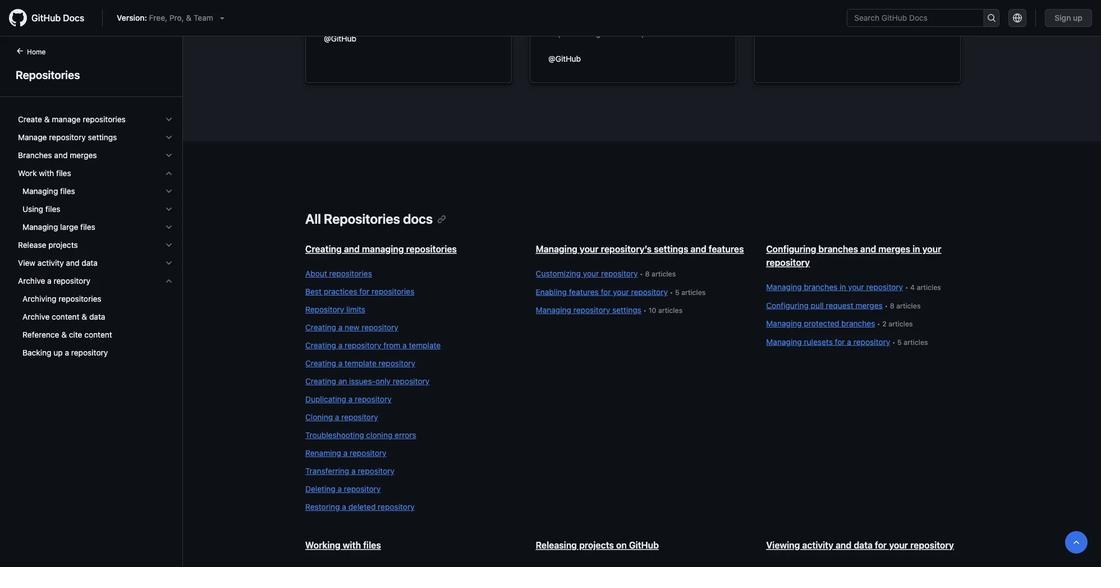 Task type: vqa. For each thing, say whether or not it's contained in the screenshot.


Task type: locate. For each thing, give the bounding box(es) containing it.
& left cite
[[61, 330, 67, 340]]

github docs link
[[9, 9, 93, 27]]

sc 9kayk9 0 image inside managing files dropdown button
[[164, 187, 173, 196]]

files inside dropdown button
[[80, 223, 95, 232]]

2 vertical spatial settings
[[612, 306, 641, 315]]

files right large
[[80, 223, 95, 232]]

an
[[338, 377, 347, 386]]

managing for managing your repository's settings and features
[[536, 244, 577, 255]]

up inside backing up a repository link
[[53, 348, 63, 357]]

a inside dropdown button
[[47, 276, 51, 286]]

0 vertical spatial 5
[[675, 288, 679, 296]]

1 vertical spatial projects
[[579, 540, 614, 551]]

with
[[39, 169, 54, 178], [343, 540, 361, 551]]

& inside dropdown button
[[44, 115, 50, 124]]

archive down the archiving
[[22, 312, 50, 322]]

0 vertical spatial branches
[[818, 244, 858, 255]]

on
[[616, 540, 627, 551]]

1 horizontal spatial with
[[343, 540, 361, 551]]

merges down manage repository settings "dropdown button"
[[70, 151, 97, 160]]

1 vertical spatial 8
[[890, 302, 894, 310]]

managing inside dropdown button
[[22, 223, 58, 232]]

triangle down image
[[218, 13, 227, 22]]

creating a template repository link
[[305, 358, 513, 369]]

1 work with files element from the top
[[9, 164, 182, 236]]

2 archive a repository element from the top
[[9, 290, 182, 362]]

archive a repository
[[18, 276, 90, 286]]

content up reference & cite content
[[52, 312, 79, 322]]

3 sc 9kayk9 0 image from the top
[[164, 169, 173, 178]]

release projects button
[[13, 236, 178, 254]]

content down archive content & data link
[[84, 330, 112, 340]]

articles inside managing protected branches • 2 articles
[[889, 320, 913, 328]]

5 creating from the top
[[305, 377, 336, 386]]

repository
[[305, 305, 344, 314]]

repositories for managing
[[406, 244, 457, 255]]

1 horizontal spatial repositories
[[324, 211, 400, 227]]

in up 4
[[913, 244, 920, 255]]

1 sc 9kayk9 0 image from the top
[[164, 115, 173, 124]]

working
[[305, 540, 341, 551]]

all repositories docs
[[305, 211, 433, 227]]

docs
[[403, 211, 433, 227]]

•
[[640, 270, 643, 278], [905, 283, 908, 292], [670, 288, 673, 296], [885, 302, 888, 310], [643, 306, 647, 315], [877, 320, 880, 328], [892, 338, 895, 346]]

1 horizontal spatial settings
[[612, 306, 641, 315]]

5 sc 9kayk9 0 image from the top
[[164, 205, 173, 214]]

work with files element containing work with files
[[9, 164, 182, 236]]

sc 9kayk9 0 image inside managing large files dropdown button
[[164, 223, 173, 232]]

data for viewing activity and data for your repository
[[854, 540, 873, 551]]

• inside configuring pull request merges • 8 articles
[[885, 302, 888, 310]]

creating for creating and managing repositories
[[305, 244, 342, 255]]

1 horizontal spatial 8
[[890, 302, 894, 310]]

a down the creating a new repository
[[338, 341, 342, 350]]

troubleshooting
[[305, 431, 364, 440]]

sc 9kayk9 0 image for files
[[164, 169, 173, 178]]

sign
[[1055, 13, 1071, 22]]

settings down the create & manage repositories dropdown button
[[88, 133, 117, 142]]

0 vertical spatial projects
[[48, 240, 78, 250]]

a left deleted
[[342, 503, 346, 512]]

articles inside the managing rulesets for a repository • 5 articles
[[904, 338, 928, 346]]

repositories down archive a repository dropdown button
[[59, 294, 101, 304]]

1 horizontal spatial @github link
[[530, 0, 736, 83]]

@github link
[[305, 0, 512, 83], [530, 0, 736, 83]]

template
[[409, 341, 441, 350], [345, 359, 376, 368]]

all
[[305, 211, 321, 227]]

branches and merges button
[[13, 146, 178, 164]]

free,
[[149, 13, 167, 22]]

repositories down the home link
[[16, 68, 80, 81]]

creating inside 'link'
[[305, 359, 336, 368]]

archive
[[18, 276, 45, 286], [22, 312, 50, 322]]

1 sc 9kayk9 0 image from the top
[[164, 133, 173, 142]]

archive a repository element containing archive a repository
[[9, 272, 182, 362]]

transferring a repository link
[[305, 466, 513, 477]]

1 vertical spatial 5
[[897, 338, 902, 346]]

managing inside dropdown button
[[22, 187, 58, 196]]

0 horizontal spatial template
[[345, 359, 376, 368]]

projects for release
[[48, 240, 78, 250]]

select language: current language is english image
[[1013, 13, 1022, 22]]

0 horizontal spatial @github link
[[305, 0, 512, 83]]

0 vertical spatial activity
[[38, 258, 64, 268]]

settings for manage repository settings
[[88, 133, 117, 142]]

sc 9kayk9 0 image inside release projects dropdown button
[[164, 241, 173, 250]]

branches up managing branches in your repository • 4 articles on the right of the page
[[818, 244, 858, 255]]

and inside configuring branches and merges in your repository
[[860, 244, 876, 255]]

settings inside "dropdown button"
[[88, 133, 117, 142]]

backing up a repository link
[[13, 344, 178, 362]]

2 sc 9kayk9 0 image from the top
[[164, 151, 173, 160]]

a left new
[[338, 323, 342, 332]]

managing for managing repository settings • 10 articles
[[536, 306, 571, 315]]

archiving
[[22, 294, 56, 304]]

a for renaming a repository
[[343, 449, 348, 458]]

files down deleted
[[363, 540, 381, 551]]

up right sign
[[1073, 13, 1083, 22]]

repositories up best practices for repositories
[[329, 269, 372, 278]]

2 work with files element from the top
[[9, 182, 182, 236]]

3 sc 9kayk9 0 image from the top
[[164, 241, 173, 250]]

4 sc 9kayk9 0 image from the top
[[164, 259, 173, 268]]

managing for managing branches in your repository • 4 articles
[[766, 283, 802, 292]]

using files
[[22, 205, 60, 214]]

cloning
[[305, 413, 333, 422]]

best practices for repositories link
[[305, 286, 513, 297]]

0 vertical spatial up
[[1073, 13, 1083, 22]]

0 horizontal spatial github
[[31, 13, 61, 23]]

files down branches and merges
[[56, 169, 71, 178]]

0 horizontal spatial 5
[[675, 288, 679, 296]]

sc 9kayk9 0 image inside the create & manage repositories dropdown button
[[164, 115, 173, 124]]

limits
[[346, 305, 365, 314]]

1 horizontal spatial features
[[709, 244, 744, 255]]

github left docs
[[31, 13, 61, 23]]

0 vertical spatial settings
[[88, 133, 117, 142]]

repository inside "dropdown button"
[[49, 133, 86, 142]]

repositories for manage
[[83, 115, 126, 124]]

2 configuring from the top
[[766, 301, 809, 310]]

renaming a repository
[[305, 449, 386, 458]]

1 vertical spatial in
[[840, 283, 846, 292]]

branches for in
[[804, 283, 838, 292]]

1 vertical spatial branches
[[804, 283, 838, 292]]

a up transferring a repository
[[343, 449, 348, 458]]

configuring inside configuring branches and merges in your repository
[[766, 244, 816, 255]]

0 vertical spatial @github
[[324, 34, 356, 43]]

repositories inside dropdown button
[[83, 115, 126, 124]]

cloning a repository
[[305, 413, 378, 422]]

features
[[709, 244, 744, 255], [569, 287, 599, 297]]

1 vertical spatial archive
[[22, 312, 50, 322]]

configuring pull request merges • 8 articles
[[766, 301, 921, 310]]

repositories inside archive a repository element
[[59, 294, 101, 304]]

projects
[[48, 240, 78, 250], [579, 540, 614, 551]]

creating a repository from a template link
[[305, 340, 513, 351]]

0 horizontal spatial features
[[569, 287, 599, 297]]

a for cloning a repository
[[335, 413, 339, 422]]

1 vertical spatial template
[[345, 359, 376, 368]]

tooltip
[[1065, 531, 1088, 554]]

2 creating from the top
[[305, 323, 336, 332]]

large
[[60, 223, 78, 232]]

• inside managing repository settings • 10 articles
[[643, 306, 647, 315]]

repository inside dropdown button
[[54, 276, 90, 286]]

a right cloning
[[335, 413, 339, 422]]

merges down managing branches in your repository • 4 articles on the right of the page
[[856, 301, 883, 310]]

1 horizontal spatial @github
[[548, 54, 581, 63]]

managing
[[362, 244, 404, 255]]

articles inside configuring pull request merges • 8 articles
[[896, 302, 921, 310]]

cloning
[[366, 431, 392, 440]]

sc 9kayk9 0 image inside work with files dropdown button
[[164, 169, 173, 178]]

up
[[1073, 13, 1083, 22], [53, 348, 63, 357]]

projects inside dropdown button
[[48, 240, 78, 250]]

sc 9kayk9 0 image inside using files dropdown button
[[164, 205, 173, 214]]

errors
[[395, 431, 416, 440]]

search image
[[987, 13, 996, 22]]

sc 9kayk9 0 image inside manage repository settings "dropdown button"
[[164, 133, 173, 142]]

5 inside the "enabling features for your repository • 5 articles"
[[675, 288, 679, 296]]

creating
[[305, 244, 342, 255], [305, 323, 336, 332], [305, 341, 336, 350], [305, 359, 336, 368], [305, 377, 336, 386]]

1 vertical spatial configuring
[[766, 301, 809, 310]]

sc 9kayk9 0 image inside archive a repository dropdown button
[[164, 277, 173, 286]]

3 creating from the top
[[305, 341, 336, 350]]

& right pro,
[[186, 13, 191, 22]]

merges inside configuring branches and merges in your repository
[[878, 244, 910, 255]]

cloning a repository link
[[305, 412, 513, 423]]

0 vertical spatial repositories
[[16, 68, 80, 81]]

8 down managing branches in your repository • 4 articles on the right of the page
[[890, 302, 894, 310]]

activity inside dropdown button
[[38, 258, 64, 268]]

2 vertical spatial data
[[854, 540, 873, 551]]

0 horizontal spatial with
[[39, 169, 54, 178]]

archive for archive content & data
[[22, 312, 50, 322]]

github docs
[[31, 13, 84, 23]]

1 horizontal spatial in
[[913, 244, 920, 255]]

4 creating from the top
[[305, 359, 336, 368]]

settings right repository's
[[654, 244, 688, 255]]

from
[[383, 341, 400, 350]]

Search GitHub Docs search field
[[848, 10, 983, 26]]

a up an
[[338, 359, 342, 368]]

deleting a repository link
[[305, 484, 513, 495]]

content
[[52, 312, 79, 322], [84, 330, 112, 340]]

view activity and data
[[18, 258, 98, 268]]

a right deleting
[[338, 485, 342, 494]]

0 vertical spatial merges
[[70, 151, 97, 160]]

managing
[[22, 187, 58, 196], [22, 223, 58, 232], [536, 244, 577, 255], [766, 283, 802, 292], [536, 306, 571, 315], [766, 319, 802, 328], [766, 337, 802, 347]]

sc 9kayk9 0 image
[[164, 133, 173, 142], [164, 151, 173, 160], [164, 169, 173, 178], [164, 187, 173, 196], [164, 205, 173, 214]]

0 horizontal spatial 8
[[645, 270, 650, 278]]

restoring a deleted repository
[[305, 503, 415, 512]]

0 vertical spatial configuring
[[766, 244, 816, 255]]

0 horizontal spatial activity
[[38, 258, 64, 268]]

sc 9kayk9 0 image for archive a repository
[[164, 277, 173, 286]]

files down managing files
[[45, 205, 60, 214]]

up for backing
[[53, 348, 63, 357]]

with inside dropdown button
[[39, 169, 54, 178]]

activity down release projects
[[38, 258, 64, 268]]

repositories
[[16, 68, 80, 81], [324, 211, 400, 227]]

1 configuring from the top
[[766, 244, 816, 255]]

0 horizontal spatial content
[[52, 312, 79, 322]]

repositories down about repositories link at the top left of the page
[[372, 287, 414, 296]]

8 down managing your repository's settings and features link
[[645, 270, 650, 278]]

2 sc 9kayk9 0 image from the top
[[164, 223, 173, 232]]

renaming
[[305, 449, 341, 458]]

enabling
[[536, 287, 567, 297]]

1 vertical spatial content
[[84, 330, 112, 340]]

1 vertical spatial up
[[53, 348, 63, 357]]

1 horizontal spatial 5
[[897, 338, 902, 346]]

data for archive content & data
[[89, 312, 105, 322]]

1 vertical spatial data
[[89, 312, 105, 322]]

working with files link
[[305, 540, 381, 551]]

template up issues-
[[345, 359, 376, 368]]

5 inside the managing rulesets for a repository • 5 articles
[[897, 338, 902, 346]]

sc 9kayk9 0 image
[[164, 115, 173, 124], [164, 223, 173, 232], [164, 241, 173, 250], [164, 259, 173, 268], [164, 277, 173, 286]]

projects down managing large files at the top
[[48, 240, 78, 250]]

sc 9kayk9 0 image for settings
[[164, 133, 173, 142]]

repositories up about repositories link at the top left of the page
[[406, 244, 457, 255]]

creating a template repository
[[305, 359, 415, 368]]

0 vertical spatial template
[[409, 341, 441, 350]]

2 vertical spatial merges
[[856, 301, 883, 310]]

2 horizontal spatial settings
[[654, 244, 688, 255]]

creating a new repository
[[305, 323, 398, 332]]

activity right viewing
[[802, 540, 833, 551]]

files
[[56, 169, 71, 178], [60, 187, 75, 196], [45, 205, 60, 214], [80, 223, 95, 232], [363, 540, 381, 551]]

settings
[[88, 133, 117, 142], [654, 244, 688, 255], [612, 306, 641, 315]]

template down creating a new repository link
[[409, 341, 441, 350]]

data inside archive a repository element
[[89, 312, 105, 322]]

repositories up creating and managing repositories link
[[324, 211, 400, 227]]

repository limits link
[[305, 304, 513, 315]]

with right working
[[343, 540, 361, 551]]

about repositories link
[[305, 268, 513, 279]]

up inside the sign up link
[[1073, 13, 1083, 22]]

1 vertical spatial features
[[569, 287, 599, 297]]

repositories for for
[[372, 287, 414, 296]]

for for features
[[601, 287, 611, 297]]

github right the on
[[629, 540, 659, 551]]

configuring for configuring branches and merges in your repository
[[766, 244, 816, 255]]

archive down the view
[[18, 276, 45, 286]]

projects left the on
[[579, 540, 614, 551]]

1 horizontal spatial up
[[1073, 13, 1083, 22]]

1 horizontal spatial activity
[[802, 540, 833, 551]]

data inside dropdown button
[[82, 258, 98, 268]]

• inside the customizing your repository • 8 articles
[[640, 270, 643, 278]]

• inside managing branches in your repository • 4 articles
[[905, 283, 908, 292]]

configuring for configuring pull request merges • 8 articles
[[766, 301, 809, 310]]

duplicating a repository link
[[305, 394, 513, 405]]

4 sc 9kayk9 0 image from the top
[[164, 187, 173, 196]]

and inside branches and merges dropdown button
[[54, 151, 68, 160]]

0 horizontal spatial projects
[[48, 240, 78, 250]]

0 vertical spatial data
[[82, 258, 98, 268]]

1 horizontal spatial projects
[[579, 540, 614, 551]]

manage
[[18, 133, 47, 142]]

1 archive a repository element from the top
[[9, 272, 182, 362]]

activity for view
[[38, 258, 64, 268]]

0 vertical spatial 8
[[645, 270, 650, 278]]

0 horizontal spatial up
[[53, 348, 63, 357]]

1 creating from the top
[[305, 244, 342, 255]]

1 vertical spatial github
[[629, 540, 659, 551]]

0 vertical spatial in
[[913, 244, 920, 255]]

2 vertical spatial branches
[[841, 319, 875, 328]]

0 horizontal spatial settings
[[88, 133, 117, 142]]

view activity and data button
[[13, 254, 178, 272]]

creating for creating a template repository
[[305, 359, 336, 368]]

repository
[[49, 133, 86, 142], [766, 257, 810, 268], [601, 269, 638, 278], [54, 276, 90, 286], [866, 283, 903, 292], [631, 287, 668, 297], [573, 306, 610, 315], [362, 323, 398, 332], [853, 337, 890, 347], [345, 341, 381, 350], [71, 348, 108, 357], [379, 359, 415, 368], [393, 377, 430, 386], [355, 395, 392, 404], [341, 413, 378, 422], [350, 449, 386, 458], [358, 467, 394, 476], [344, 485, 381, 494], [378, 503, 415, 512], [910, 540, 954, 551]]

branches inside configuring branches and merges in your repository
[[818, 244, 858, 255]]

using
[[22, 205, 43, 214]]

5 sc 9kayk9 0 image from the top
[[164, 277, 173, 286]]

branches up the managing rulesets for a repository • 5 articles at the right bottom of the page
[[841, 319, 875, 328]]

archive a repository element
[[9, 272, 182, 362], [9, 290, 182, 362]]

files for working
[[363, 540, 381, 551]]

merges up 4
[[878, 244, 910, 255]]

& right create
[[44, 115, 50, 124]]

settings down the "enabling features for your repository • 5 articles"
[[612, 306, 641, 315]]

1 vertical spatial with
[[343, 540, 361, 551]]

None search field
[[847, 9, 1000, 27]]

branches for and
[[818, 244, 858, 255]]

archiving repositories link
[[13, 290, 178, 308]]

a down view activity and data
[[47, 276, 51, 286]]

articles
[[652, 270, 676, 278], [917, 283, 941, 292], [681, 288, 706, 296], [896, 302, 921, 310], [658, 306, 683, 315], [889, 320, 913, 328], [904, 338, 928, 346]]

deleting
[[305, 485, 335, 494]]

sc 9kayk9 0 image inside branches and merges dropdown button
[[164, 151, 173, 160]]

a for restoring a deleted repository
[[342, 503, 346, 512]]

only
[[375, 377, 391, 386]]

your
[[580, 244, 599, 255], [922, 244, 941, 255], [583, 269, 599, 278], [848, 283, 864, 292], [613, 287, 629, 297], [889, 540, 908, 551]]

1 vertical spatial merges
[[878, 244, 910, 255]]

rulesets
[[804, 337, 833, 347]]

1 vertical spatial activity
[[802, 540, 833, 551]]

1 horizontal spatial github
[[629, 540, 659, 551]]

best
[[305, 287, 322, 296]]

repositories up manage repository settings "dropdown button"
[[83, 115, 126, 124]]

a down renaming a repository
[[351, 467, 356, 476]]

with up managing files
[[39, 169, 54, 178]]

up down reference & cite content
[[53, 348, 63, 357]]

branches up the pull
[[804, 283, 838, 292]]

0 horizontal spatial in
[[840, 283, 846, 292]]

files down the work with files
[[60, 187, 75, 196]]

creating a repository from a template
[[305, 341, 441, 350]]

4
[[910, 283, 915, 292]]

a for creating a template repository
[[338, 359, 342, 368]]

0 vertical spatial archive
[[18, 276, 45, 286]]

1 vertical spatial settings
[[654, 244, 688, 255]]

archive content & data
[[22, 312, 105, 322]]

releasing projects on github
[[536, 540, 659, 551]]

in up configuring pull request merges • 8 articles
[[840, 283, 846, 292]]

0 vertical spatial with
[[39, 169, 54, 178]]

creating an issues-only repository
[[305, 377, 430, 386]]

transferring
[[305, 467, 349, 476]]

archive inside dropdown button
[[18, 276, 45, 286]]

sc 9kayk9 0 image for release projects
[[164, 241, 173, 250]]

@github
[[324, 34, 356, 43], [548, 54, 581, 63]]

sc 9kayk9 0 image inside view activity and data dropdown button
[[164, 259, 173, 268]]

a up cloning a repository
[[348, 395, 353, 404]]

work with files element
[[9, 164, 182, 236], [9, 182, 182, 236]]



Task type: describe. For each thing, give the bounding box(es) containing it.
transferring a repository
[[305, 467, 394, 476]]

creating for creating a new repository
[[305, 323, 336, 332]]

scroll to top image
[[1072, 538, 1081, 547]]

5 for enabling features for your repository
[[675, 288, 679, 296]]

work with files button
[[13, 164, 178, 182]]

home
[[27, 48, 46, 56]]

pull
[[811, 301, 824, 310]]

managing for managing rulesets for a repository • 5 articles
[[766, 337, 802, 347]]

practices
[[324, 287, 357, 296]]

• inside managing protected branches • 2 articles
[[877, 320, 880, 328]]

reference & cite content
[[22, 330, 112, 340]]

managing files button
[[13, 182, 178, 200]]

• inside the "enabling features for your repository • 5 articles"
[[670, 288, 673, 296]]

sc 9kayk9 0 image for create & manage repositories
[[164, 115, 173, 124]]

managing your repository's settings and features link
[[536, 244, 744, 255]]

releasing
[[536, 540, 577, 551]]

managing repository settings • 10 articles
[[536, 306, 683, 315]]

0 vertical spatial features
[[709, 244, 744, 255]]

duplicating
[[305, 395, 346, 404]]

merges for configuring branches and merges in your repository
[[878, 244, 910, 255]]

create & manage repositories button
[[13, 111, 178, 129]]

a for archive a repository
[[47, 276, 51, 286]]

articles inside the "enabling features for your repository • 5 articles"
[[681, 288, 706, 296]]

all repositories docs link
[[305, 211, 446, 227]]

0 vertical spatial content
[[52, 312, 79, 322]]

reference
[[22, 330, 59, 340]]

5 for managing rulesets for a repository
[[897, 338, 902, 346]]

10
[[649, 306, 656, 315]]

articles inside managing repository settings • 10 articles
[[658, 306, 683, 315]]

a for transferring a repository
[[351, 467, 356, 476]]

a right from
[[402, 341, 407, 350]]

issues-
[[349, 377, 375, 386]]

for for practices
[[359, 287, 369, 296]]

configuring branches and merges in your repository link
[[766, 244, 941, 268]]

managing files
[[22, 187, 75, 196]]

about
[[305, 269, 327, 278]]

about repositories
[[305, 269, 372, 278]]

template inside 'link'
[[345, 359, 376, 368]]

0 horizontal spatial @github
[[324, 34, 356, 43]]

creating an issues-only repository link
[[305, 376, 513, 387]]

team
[[194, 13, 213, 22]]

a for duplicating a repository
[[348, 395, 353, 404]]

a for creating a repository from a template
[[338, 341, 342, 350]]

new
[[345, 323, 360, 332]]

sc 9kayk9 0 image for merges
[[164, 151, 173, 160]]

with for work
[[39, 169, 54, 178]]

creating and managing repositories
[[305, 244, 457, 255]]

branches
[[18, 151, 52, 160]]

creating and managing repositories link
[[305, 244, 457, 255]]

articles inside the customizing your repository • 8 articles
[[652, 270, 676, 278]]

1 @github link from the left
[[305, 0, 512, 83]]

creating for creating a repository from a template
[[305, 341, 336, 350]]

sc 9kayk9 0 image for managing large files
[[164, 223, 173, 232]]

8 inside configuring pull request merges • 8 articles
[[890, 302, 894, 310]]

settings for managing repository settings • 10 articles
[[612, 306, 641, 315]]

cite
[[69, 330, 82, 340]]

a for creating a new repository
[[338, 323, 342, 332]]

in inside configuring branches and merges in your repository
[[913, 244, 920, 255]]

0 vertical spatial github
[[31, 13, 61, 23]]

a down managing protected branches • 2 articles
[[847, 337, 851, 347]]

best practices for repositories
[[305, 287, 414, 296]]

files for managing
[[80, 223, 95, 232]]

work with files element containing managing files
[[9, 182, 182, 236]]

your inside configuring branches and merges in your repository
[[922, 244, 941, 255]]

archive for archive a repository
[[18, 276, 45, 286]]

1 vertical spatial repositories
[[324, 211, 400, 227]]

managing your repository's settings and features
[[536, 244, 744, 255]]

working with files
[[305, 540, 381, 551]]

& up cite
[[82, 312, 87, 322]]

projects for releasing
[[579, 540, 614, 551]]

backing up a repository
[[22, 348, 108, 357]]

archive content & data link
[[13, 308, 178, 326]]

up for sign
[[1073, 13, 1083, 22]]

merges for configuring pull request merges • 8 articles
[[856, 301, 883, 310]]

archive a repository element containing archiving repositories
[[9, 290, 182, 362]]

with for working
[[343, 540, 361, 551]]

deleting a repository
[[305, 485, 381, 494]]

troubleshooting cloning errors
[[305, 431, 416, 440]]

repository limits
[[305, 305, 365, 314]]

managing for managing files
[[22, 187, 58, 196]]

managing for managing large files
[[22, 223, 58, 232]]

8 inside the customizing your repository • 8 articles
[[645, 270, 650, 278]]

work
[[18, 169, 37, 178]]

protected
[[804, 319, 839, 328]]

viewing
[[766, 540, 800, 551]]

1 vertical spatial @github
[[548, 54, 581, 63]]

troubleshooting cloning errors link
[[305, 430, 513, 441]]

enabling features for your repository • 5 articles
[[536, 287, 706, 297]]

version:
[[117, 13, 147, 22]]

sc 9kayk9 0 image for view activity and data
[[164, 259, 173, 268]]

managing protected branches • 2 articles
[[766, 319, 913, 328]]

restoring
[[305, 503, 340, 512]]

managing for managing protected branches • 2 articles
[[766, 319, 802, 328]]

branches and merges
[[18, 151, 97, 160]]

manage
[[52, 115, 81, 124]]

docs
[[63, 13, 84, 23]]

archiving repositories
[[22, 294, 101, 304]]

repository's
[[601, 244, 652, 255]]

data for view activity and data
[[82, 258, 98, 268]]

files for work
[[56, 169, 71, 178]]

release
[[18, 240, 46, 250]]

activity for viewing
[[802, 540, 833, 551]]

repositories element
[[0, 45, 183, 566]]

creating for creating an issues-only repository
[[305, 377, 336, 386]]

configuring branches and merges in your repository
[[766, 244, 941, 268]]

articles inside managing branches in your repository • 4 articles
[[917, 283, 941, 292]]

release projects
[[18, 240, 78, 250]]

home link
[[11, 47, 64, 58]]

backing
[[22, 348, 51, 357]]

version: free, pro, & team
[[117, 13, 213, 22]]

request
[[826, 301, 853, 310]]

merges inside dropdown button
[[70, 151, 97, 160]]

using files button
[[13, 200, 178, 218]]

viewing activity and data for your repository
[[766, 540, 954, 551]]

for for rulesets
[[835, 337, 845, 347]]

create & manage repositories
[[18, 115, 126, 124]]

manage repository settings button
[[13, 129, 178, 146]]

2 @github link from the left
[[530, 0, 736, 83]]

a for deleting a repository
[[338, 485, 342, 494]]

creating a new repository link
[[305, 322, 513, 333]]

pro,
[[169, 13, 184, 22]]

customizing
[[536, 269, 581, 278]]

managing large files
[[22, 223, 95, 232]]

managing branches in your repository • 4 articles
[[766, 283, 941, 292]]

deleted
[[348, 503, 376, 512]]

manage repository settings
[[18, 133, 117, 142]]

sign up link
[[1045, 9, 1092, 27]]

and inside view activity and data dropdown button
[[66, 258, 79, 268]]

1 horizontal spatial content
[[84, 330, 112, 340]]

renaming a repository link
[[305, 448, 513, 459]]

repository inside configuring branches and merges in your repository
[[766, 257, 810, 268]]

work with files
[[18, 169, 71, 178]]

0 horizontal spatial repositories
[[16, 68, 80, 81]]

1 horizontal spatial template
[[409, 341, 441, 350]]

• inside the managing rulesets for a repository • 5 articles
[[892, 338, 895, 346]]

a down reference & cite content
[[65, 348, 69, 357]]



